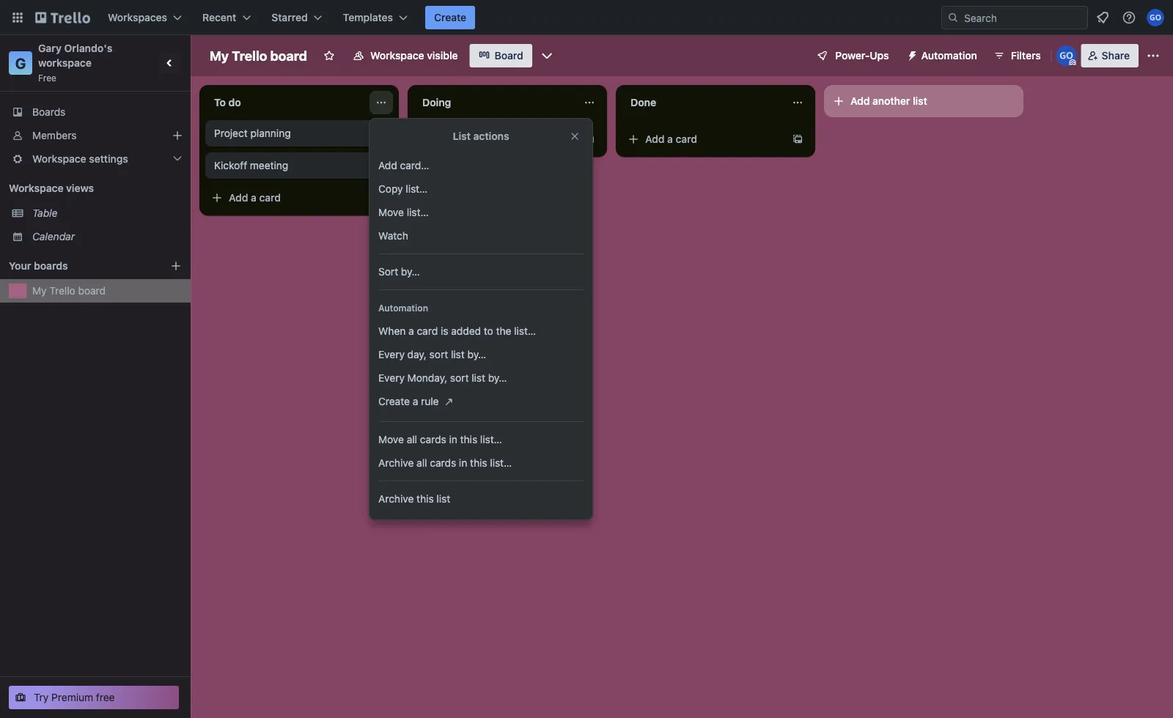 Task type: describe. For each thing, give the bounding box(es) containing it.
kickoff meeting
[[214, 159, 288, 172]]

add another list
[[851, 95, 927, 107]]

create for create a rule
[[378, 396, 410, 408]]

power-ups
[[835, 49, 889, 62]]

added
[[451, 325, 481, 337]]

list… right the the
[[514, 325, 536, 337]]

every day, sort list by… link
[[370, 343, 592, 367]]

gary
[[38, 42, 62, 54]]

done
[[631, 96, 656, 109]]

boards link
[[0, 100, 191, 124]]

my inside the board name text box
[[210, 48, 229, 63]]

Done text field
[[622, 91, 783, 114]]

by… for day,
[[467, 349, 486, 361]]

boards
[[32, 106, 66, 118]]

visible
[[427, 49, 458, 62]]

create button
[[425, 6, 475, 29]]

switch to… image
[[10, 10, 25, 25]]

add another list button
[[824, 85, 1024, 117]]

share button
[[1081, 44, 1139, 67]]

cards for archive
[[430, 457, 456, 469]]

Doing text field
[[414, 91, 575, 114]]

create a rule
[[378, 396, 439, 408]]

workspace settings
[[32, 153, 128, 165]]

members link
[[0, 124, 191, 147]]

project planning link
[[214, 126, 384, 141]]

all for move
[[407, 434, 417, 446]]

1 vertical spatial trello
[[49, 285, 75, 297]]

board inside text box
[[270, 48, 307, 63]]

try
[[34, 692, 49, 704]]

workspace for workspace settings
[[32, 153, 86, 165]]

move for move all cards in this list…
[[378, 434, 404, 446]]

a down kickoff meeting
[[251, 192, 257, 204]]

add inside button
[[851, 95, 870, 107]]

starred button
[[263, 6, 331, 29]]

copy list… link
[[370, 177, 592, 201]]

recent
[[202, 11, 236, 23]]

list… down the copy list…
[[407, 206, 429, 219]]

automation inside automation button
[[921, 49, 977, 62]]

to do
[[214, 96, 241, 109]]

when a card is added to the list…
[[378, 325, 536, 337]]

a left 'actions'
[[459, 133, 465, 145]]

add a card button for doing
[[414, 128, 578, 151]]

list
[[453, 130, 471, 142]]

is
[[441, 325, 448, 337]]

your
[[9, 260, 31, 272]]

0 notifications image
[[1094, 9, 1112, 26]]

actions
[[473, 130, 509, 142]]

primary element
[[0, 0, 1173, 35]]

premium
[[51, 692, 93, 704]]

2 vertical spatial this
[[417, 493, 434, 505]]

archive this list
[[378, 493, 450, 505]]

workspace for workspace views
[[9, 182, 63, 194]]

trello inside the board name text box
[[232, 48, 267, 63]]

0 vertical spatial by…
[[401, 266, 420, 278]]

try premium free
[[34, 692, 115, 704]]

share
[[1102, 49, 1130, 62]]

list down archive all cards in this list…
[[437, 493, 450, 505]]

recent button
[[194, 6, 260, 29]]

power-ups button
[[806, 44, 898, 67]]

copy
[[378, 183, 403, 195]]

by… for monday,
[[488, 372, 507, 384]]

g link
[[9, 51, 32, 75]]

table link
[[32, 206, 182, 221]]

every day, sort list by…
[[378, 349, 486, 361]]

free
[[38, 73, 56, 83]]

every monday, sort list by…
[[378, 372, 507, 384]]

0 horizontal spatial board
[[78, 285, 106, 297]]

templates
[[343, 11, 393, 23]]

Search field
[[959, 7, 1087, 29]]

list inside button
[[913, 95, 927, 107]]

planning
[[250, 127, 291, 139]]

in for move all cards in this list…
[[449, 434, 457, 446]]

rule
[[421, 396, 439, 408]]

gary orlando's workspace free
[[38, 42, 115, 83]]

1 vertical spatial my trello board
[[32, 285, 106, 297]]

workspace
[[38, 57, 92, 69]]

list actions
[[453, 130, 509, 142]]

try premium free button
[[9, 686, 179, 710]]

this member is an admin of this board. image
[[1070, 59, 1076, 66]]

watch link
[[370, 224, 592, 248]]

add board image
[[170, 260, 182, 272]]

this for move all cards in this list…
[[460, 434, 477, 446]]

archive all cards in this list… link
[[370, 452, 592, 475]]

move all cards in this list…
[[378, 434, 502, 446]]

create a rule link
[[370, 390, 592, 416]]

workspaces
[[108, 11, 167, 23]]

add down done
[[645, 133, 665, 145]]

add a card for to do
[[229, 192, 281, 204]]

table
[[32, 207, 58, 219]]

copy list…
[[378, 183, 428, 195]]

show menu image
[[1146, 48, 1161, 63]]

sm image
[[901, 44, 921, 65]]

a right when
[[409, 325, 414, 337]]

calendar link
[[32, 230, 182, 244]]

filters
[[1011, 49, 1041, 62]]

gary orlando's workspace link
[[38, 42, 115, 69]]

add a card for done
[[645, 133, 697, 145]]

move list… link
[[370, 201, 592, 224]]

card left is
[[417, 325, 438, 337]]

workspace settings button
[[0, 147, 191, 171]]

when
[[378, 325, 406, 337]]

starred
[[272, 11, 308, 23]]

create from template… image for doing
[[584, 133, 595, 145]]

sort
[[378, 266, 398, 278]]

archive all cards in this list…
[[378, 457, 512, 469]]

in for archive all cards in this list…
[[459, 457, 467, 469]]

day,
[[407, 349, 427, 361]]

move all cards in this list… link
[[370, 428, 592, 452]]

my trello board link
[[32, 284, 182, 298]]

automation button
[[901, 44, 986, 67]]

members
[[32, 129, 77, 142]]

list… down move all cards in this list… link
[[490, 457, 512, 469]]

sort for day,
[[429, 349, 448, 361]]

orlando's
[[64, 42, 112, 54]]

doing
[[422, 96, 451, 109]]

the
[[496, 325, 511, 337]]



Task type: locate. For each thing, give the bounding box(es) containing it.
1 horizontal spatial add a card button
[[414, 128, 578, 151]]

this down move all cards in this list… link
[[470, 457, 487, 469]]

workspace navigation collapse icon image
[[160, 53, 180, 73]]

0 vertical spatial trello
[[232, 48, 267, 63]]

1 horizontal spatial create
[[434, 11, 466, 23]]

add a card button down done text field
[[622, 128, 786, 151]]

this up archive all cards in this list… link
[[460, 434, 477, 446]]

1 horizontal spatial by…
[[467, 349, 486, 361]]

add a card down kickoff meeting
[[229, 192, 281, 204]]

0 vertical spatial move
[[378, 206, 404, 219]]

board down starred
[[270, 48, 307, 63]]

every monday, sort list by… link
[[370, 367, 592, 390]]

1 horizontal spatial add a card
[[437, 133, 489, 145]]

by… right sort on the left of page
[[401, 266, 420, 278]]

workspace inside popup button
[[32, 153, 86, 165]]

1 move from the top
[[378, 206, 404, 219]]

0 horizontal spatial add a card button
[[205, 186, 370, 210]]

my trello board
[[210, 48, 307, 63], [32, 285, 106, 297]]

0 horizontal spatial trello
[[49, 285, 75, 297]]

add a card button up add card… link
[[414, 128, 578, 151]]

create from template… image for done
[[792, 133, 804, 145]]

1 vertical spatial move
[[378, 434, 404, 446]]

0 horizontal spatial create from template… image
[[375, 192, 387, 204]]

create for create
[[434, 11, 466, 23]]

power-
[[835, 49, 870, 62]]

0 horizontal spatial sort
[[429, 349, 448, 361]]

meeting
[[250, 159, 288, 172]]

1 horizontal spatial create from template… image
[[584, 133, 595, 145]]

free
[[96, 692, 115, 704]]

2 every from the top
[[378, 372, 405, 384]]

0 horizontal spatial my trello board
[[32, 285, 106, 297]]

add down kickoff
[[229, 192, 248, 204]]

1 horizontal spatial board
[[270, 48, 307, 63]]

To do text field
[[205, 91, 367, 114]]

list… down card… at top left
[[406, 183, 428, 195]]

move down copy
[[378, 206, 404, 219]]

1 vertical spatial by…
[[467, 349, 486, 361]]

to
[[484, 325, 493, 337]]

0 vertical spatial create
[[434, 11, 466, 23]]

archive this list link
[[370, 488, 592, 511]]

0 vertical spatial cards
[[420, 434, 446, 446]]

add down doing
[[437, 133, 456, 145]]

add a card down done
[[645, 133, 697, 145]]

2 move from the top
[[378, 434, 404, 446]]

sort right day,
[[429, 349, 448, 361]]

add a card up add card… link
[[437, 133, 489, 145]]

create
[[434, 11, 466, 23], [378, 396, 410, 408]]

sort inside every day, sort list by… link
[[429, 349, 448, 361]]

a down done text field
[[667, 133, 673, 145]]

archive down archive all cards in this list…
[[378, 493, 414, 505]]

0 vertical spatial board
[[270, 48, 307, 63]]

my trello board down your boards with 1 items element
[[32, 285, 106, 297]]

my trello board inside the board name text box
[[210, 48, 307, 63]]

card down done text field
[[676, 133, 697, 145]]

this down archive all cards in this list…
[[417, 493, 434, 505]]

0 vertical spatial my
[[210, 48, 229, 63]]

1 vertical spatial my
[[32, 285, 47, 297]]

back to home image
[[35, 6, 90, 29]]

workspace views
[[9, 182, 94, 194]]

0 horizontal spatial create
[[378, 396, 410, 408]]

card
[[467, 133, 489, 145], [676, 133, 697, 145], [259, 192, 281, 204], [417, 325, 438, 337]]

add up copy
[[378, 159, 397, 172]]

a
[[459, 133, 465, 145], [667, 133, 673, 145], [251, 192, 257, 204], [409, 325, 414, 337], [413, 396, 418, 408]]

do
[[228, 96, 241, 109]]

gary orlando (garyorlando) image
[[1056, 45, 1077, 66]]

every down when
[[378, 349, 405, 361]]

filters button
[[989, 44, 1045, 67]]

automation up when
[[378, 303, 428, 313]]

cards for move
[[420, 434, 446, 446]]

list… up archive all cards in this list… link
[[480, 434, 502, 446]]

list down when a card is added to the list…
[[451, 349, 465, 361]]

monday,
[[407, 372, 447, 384]]

sort by…
[[378, 266, 420, 278]]

create up 'visible'
[[434, 11, 466, 23]]

add a card
[[437, 133, 489, 145], [645, 133, 697, 145], [229, 192, 281, 204]]

add a card button for to do
[[205, 186, 370, 210]]

2 horizontal spatial by…
[[488, 372, 507, 384]]

by… down every day, sort list by… link
[[488, 372, 507, 384]]

a left rule at the left bottom of page
[[413, 396, 418, 408]]

trello down 'recent' dropdown button
[[232, 48, 267, 63]]

kickoff
[[214, 159, 247, 172]]

1 vertical spatial archive
[[378, 493, 414, 505]]

templates button
[[334, 6, 417, 29]]

0 vertical spatial archive
[[378, 457, 414, 469]]

sort inside every monday, sort list by… link
[[450, 372, 469, 384]]

1 vertical spatial cards
[[430, 457, 456, 469]]

search image
[[947, 12, 959, 23]]

move down create a rule
[[378, 434, 404, 446]]

watch
[[378, 230, 408, 242]]

trello
[[232, 48, 267, 63], [49, 285, 75, 297]]

0 horizontal spatial by…
[[401, 266, 420, 278]]

2 horizontal spatial add a card button
[[622, 128, 786, 151]]

workspace visible button
[[344, 44, 467, 67]]

1 vertical spatial in
[[459, 457, 467, 469]]

trello down boards
[[49, 285, 75, 297]]

add a card button for done
[[622, 128, 786, 151]]

0 horizontal spatial add a card
[[229, 192, 281, 204]]

all down 'move all cards in this list…' at the bottom of page
[[417, 457, 427, 469]]

my down the your boards
[[32, 285, 47, 297]]

gary orlando (garyorlando) image
[[1147, 9, 1164, 26]]

2 vertical spatial workspace
[[9, 182, 63, 194]]

in down move all cards in this list… link
[[459, 457, 467, 469]]

my down recent
[[210, 48, 229, 63]]

1 horizontal spatial my
[[210, 48, 229, 63]]

0 vertical spatial in
[[449, 434, 457, 446]]

0 vertical spatial this
[[460, 434, 477, 446]]

1 vertical spatial create
[[378, 396, 410, 408]]

sort for monday,
[[450, 372, 469, 384]]

0 vertical spatial my trello board
[[210, 48, 307, 63]]

create from template… image for to do
[[375, 192, 387, 204]]

move list…
[[378, 206, 429, 219]]

kickoff meeting link
[[214, 158, 384, 173]]

0 vertical spatial every
[[378, 349, 405, 361]]

settings
[[89, 153, 128, 165]]

1 horizontal spatial trello
[[232, 48, 267, 63]]

1 vertical spatial all
[[417, 457, 427, 469]]

every
[[378, 349, 405, 361], [378, 372, 405, 384]]

1 horizontal spatial sort
[[450, 372, 469, 384]]

card…
[[400, 159, 429, 172]]

add a card button down kickoff meeting link
[[205, 186, 370, 210]]

1 vertical spatial automation
[[378, 303, 428, 313]]

list right another
[[913, 95, 927, 107]]

2 vertical spatial by…
[[488, 372, 507, 384]]

sort by… link
[[370, 260, 592, 284]]

calendar
[[32, 231, 75, 243]]

boards
[[34, 260, 68, 272]]

this
[[460, 434, 477, 446], [470, 457, 487, 469], [417, 493, 434, 505]]

your boards with 1 items element
[[9, 257, 148, 275]]

2 horizontal spatial create from template… image
[[792, 133, 804, 145]]

cards up archive all cards in this list…
[[420, 434, 446, 446]]

0 vertical spatial sort
[[429, 349, 448, 361]]

every up create a rule
[[378, 372, 405, 384]]

to
[[214, 96, 226, 109]]

move
[[378, 206, 404, 219], [378, 434, 404, 446]]

1 vertical spatial sort
[[450, 372, 469, 384]]

all for archive
[[417, 457, 427, 469]]

views
[[66, 182, 94, 194]]

my
[[210, 48, 229, 63], [32, 285, 47, 297]]

0 horizontal spatial my
[[32, 285, 47, 297]]

project planning
[[214, 127, 291, 139]]

move for move list…
[[378, 206, 404, 219]]

in up archive all cards in this list…
[[449, 434, 457, 446]]

archive for archive this list
[[378, 493, 414, 505]]

star or unstar board image
[[323, 50, 335, 62]]

Board name text field
[[202, 44, 315, 67]]

all
[[407, 434, 417, 446], [417, 457, 427, 469]]

0 vertical spatial all
[[407, 434, 417, 446]]

add card…
[[378, 159, 429, 172]]

g
[[15, 54, 26, 71]]

board
[[270, 48, 307, 63], [78, 285, 106, 297]]

list…
[[406, 183, 428, 195], [407, 206, 429, 219], [514, 325, 536, 337], [480, 434, 502, 446], [490, 457, 512, 469]]

0 vertical spatial automation
[[921, 49, 977, 62]]

another
[[873, 95, 910, 107]]

in
[[449, 434, 457, 446], [459, 457, 467, 469]]

board link
[[470, 44, 532, 67]]

when a card is added to the list… link
[[370, 320, 592, 343]]

0 horizontal spatial in
[[449, 434, 457, 446]]

1 vertical spatial board
[[78, 285, 106, 297]]

workspace up table
[[9, 182, 63, 194]]

1 horizontal spatial in
[[459, 457, 467, 469]]

sort
[[429, 349, 448, 361], [450, 372, 469, 384]]

every for every day, sort list by…
[[378, 349, 405, 361]]

card down 'meeting'
[[259, 192, 281, 204]]

1 vertical spatial workspace
[[32, 153, 86, 165]]

archive for archive all cards in this list…
[[378, 457, 414, 469]]

1 vertical spatial this
[[470, 457, 487, 469]]

1 vertical spatial every
[[378, 372, 405, 384]]

add card… link
[[370, 154, 592, 177]]

1 horizontal spatial my trello board
[[210, 48, 307, 63]]

card up add card… link
[[467, 133, 489, 145]]

2 horizontal spatial add a card
[[645, 133, 697, 145]]

workspace for workspace visible
[[370, 49, 424, 62]]

board
[[495, 49, 523, 62]]

list down every day, sort list by… link
[[472, 372, 485, 384]]

by…
[[401, 266, 420, 278], [467, 349, 486, 361], [488, 372, 507, 384]]

create left rule at the left bottom of page
[[378, 396, 410, 408]]

customize views image
[[540, 48, 554, 63]]

open information menu image
[[1122, 10, 1137, 25]]

archive up archive this list
[[378, 457, 414, 469]]

my trello board down starred
[[210, 48, 307, 63]]

board down your boards with 1 items element
[[78, 285, 106, 297]]

workspace down members
[[32, 153, 86, 165]]

1 archive from the top
[[378, 457, 414, 469]]

ups
[[870, 49, 889, 62]]

workspace visible
[[370, 49, 458, 62]]

all down create a rule
[[407, 434, 417, 446]]

sort down every day, sort list by… link
[[450, 372, 469, 384]]

your boards
[[9, 260, 68, 272]]

1 every from the top
[[378, 349, 405, 361]]

add left another
[[851, 95, 870, 107]]

automation down search image
[[921, 49, 977, 62]]

0 vertical spatial workspace
[[370, 49, 424, 62]]

workspace inside button
[[370, 49, 424, 62]]

create inside button
[[434, 11, 466, 23]]

create from template… image
[[584, 133, 595, 145], [792, 133, 804, 145], [375, 192, 387, 204]]

project
[[214, 127, 248, 139]]

this for archive all cards in this list…
[[470, 457, 487, 469]]

every for every monday, sort list by…
[[378, 372, 405, 384]]

by… down when a card is added to the list… link
[[467, 349, 486, 361]]

cards down 'move all cards in this list…' at the bottom of page
[[430, 457, 456, 469]]

2 archive from the top
[[378, 493, 414, 505]]

1 horizontal spatial automation
[[921, 49, 977, 62]]

workspace down templates dropdown button in the top of the page
[[370, 49, 424, 62]]

archive
[[378, 457, 414, 469], [378, 493, 414, 505]]

0 horizontal spatial automation
[[378, 303, 428, 313]]



Task type: vqa. For each thing, say whether or not it's contained in the screenshot.
ADD A CARD
yes



